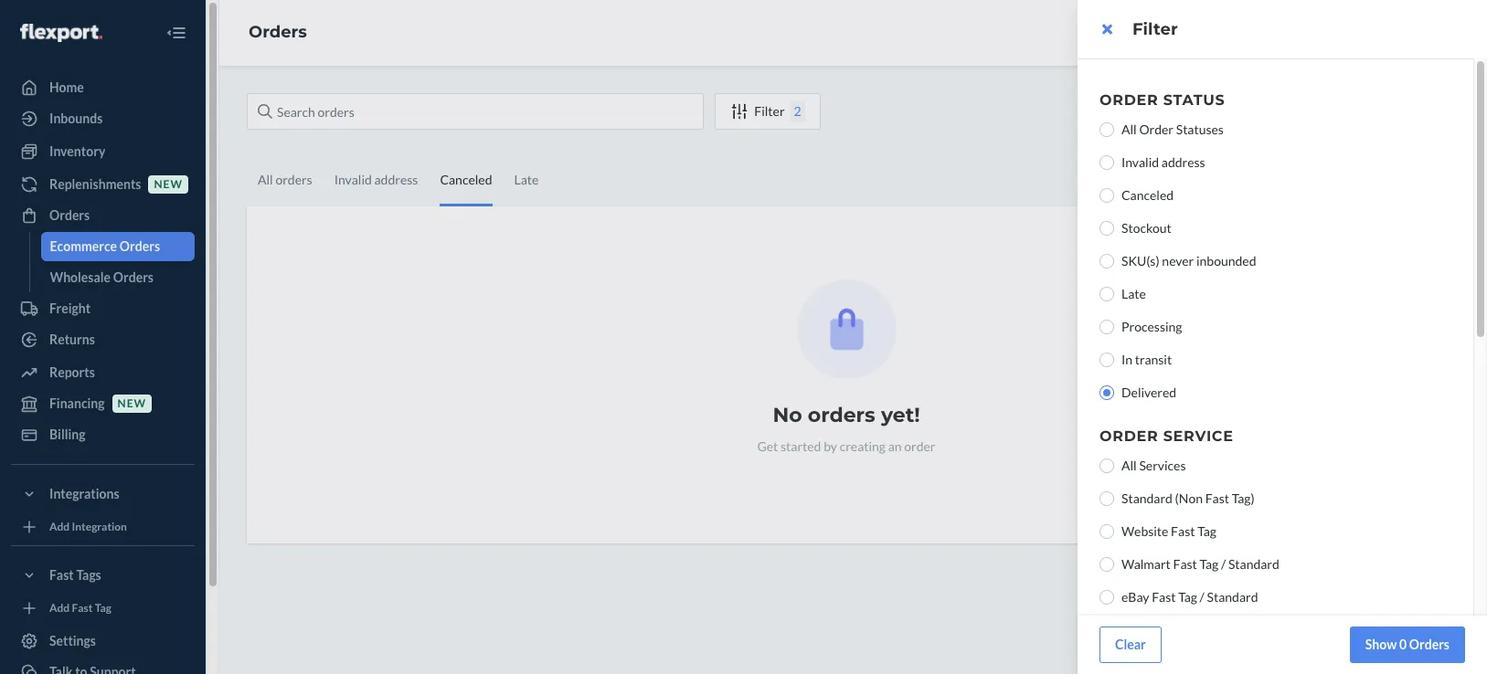 Task type: describe. For each thing, give the bounding box(es) containing it.
clear
[[1116, 637, 1146, 653]]

service
[[1164, 428, 1234, 445]]

ebay
[[1122, 590, 1150, 605]]

all for order service
[[1122, 458, 1137, 474]]

status
[[1164, 91, 1226, 109]]

clear button
[[1100, 627, 1162, 664]]

show
[[1366, 637, 1397, 653]]

in
[[1122, 352, 1133, 368]]

transit
[[1135, 352, 1172, 368]]

late
[[1122, 286, 1147, 302]]

(non
[[1176, 491, 1203, 507]]

order status
[[1100, 91, 1226, 109]]

sku(s) never inbounded
[[1122, 253, 1257, 269]]

invalid
[[1122, 155, 1160, 170]]

tag for walmart
[[1200, 557, 1219, 572]]

fast for ebay
[[1152, 590, 1176, 605]]

processing
[[1122, 319, 1183, 335]]

services
[[1140, 458, 1186, 474]]

sku(s)
[[1122, 253, 1160, 269]]

0 vertical spatial standard
[[1122, 491, 1173, 507]]

0
[[1400, 637, 1407, 653]]

address
[[1162, 155, 1206, 170]]

close image
[[1102, 22, 1112, 37]]

statuses
[[1177, 122, 1224, 137]]

filter
[[1133, 19, 1178, 39]]

all services
[[1122, 458, 1186, 474]]

orders
[[1410, 637, 1450, 653]]

tag for ebay
[[1179, 590, 1198, 605]]

standard (non fast tag)
[[1122, 491, 1255, 507]]

all for order status
[[1122, 122, 1137, 137]]

walmart
[[1122, 557, 1171, 572]]



Task type: vqa. For each thing, say whether or not it's contained in the screenshot.
Create a New Report
no



Task type: locate. For each thing, give the bounding box(es) containing it.
all up invalid
[[1122, 122, 1137, 137]]

2 vertical spatial tag
[[1179, 590, 1198, 605]]

order down order status on the right of the page
[[1140, 122, 1174, 137]]

1 vertical spatial all
[[1122, 458, 1137, 474]]

1 vertical spatial standard
[[1229, 557, 1280, 572]]

order service
[[1100, 428, 1234, 445]]

all left services
[[1122, 458, 1137, 474]]

all order statuses
[[1122, 122, 1224, 137]]

0 vertical spatial all
[[1122, 122, 1137, 137]]

fast
[[1206, 491, 1230, 507], [1171, 524, 1196, 539], [1174, 557, 1198, 572], [1152, 590, 1176, 605]]

standard down walmart fast tag / standard
[[1208, 590, 1259, 605]]

website fast tag
[[1122, 524, 1217, 539]]

show 0 orders
[[1366, 637, 1450, 653]]

delivered
[[1122, 385, 1177, 401]]

1 vertical spatial tag
[[1200, 557, 1219, 572]]

2 vertical spatial order
[[1100, 428, 1159, 445]]

walmart fast tag / standard
[[1122, 557, 1280, 572]]

0 vertical spatial order
[[1100, 91, 1159, 109]]

order up the all services
[[1100, 428, 1159, 445]]

fast for website
[[1171, 524, 1196, 539]]

fast up ebay fast tag / standard
[[1174, 557, 1198, 572]]

standard for ebay fast tag / standard
[[1208, 590, 1259, 605]]

tag for website
[[1198, 524, 1217, 539]]

/ for ebay
[[1200, 590, 1205, 605]]

all
[[1122, 122, 1137, 137], [1122, 458, 1137, 474]]

/ for walmart
[[1222, 557, 1226, 572]]

fast down standard (non fast tag)
[[1171, 524, 1196, 539]]

1 horizontal spatial /
[[1222, 557, 1226, 572]]

2 all from the top
[[1122, 458, 1137, 474]]

order for service
[[1100, 428, 1159, 445]]

never
[[1163, 253, 1194, 269]]

/ up ebay fast tag / standard
[[1222, 557, 1226, 572]]

website
[[1122, 524, 1169, 539]]

tag up walmart fast tag / standard
[[1198, 524, 1217, 539]]

canceled
[[1122, 187, 1174, 203]]

/ down walmart fast tag / standard
[[1200, 590, 1205, 605]]

in transit
[[1122, 352, 1172, 368]]

None radio
[[1100, 221, 1115, 236], [1100, 287, 1115, 302], [1100, 386, 1115, 401], [1100, 591, 1115, 605], [1100, 221, 1115, 236], [1100, 287, 1115, 302], [1100, 386, 1115, 401], [1100, 591, 1115, 605]]

0 horizontal spatial /
[[1200, 590, 1205, 605]]

invalid address
[[1122, 155, 1206, 170]]

tag
[[1198, 524, 1217, 539], [1200, 557, 1219, 572], [1179, 590, 1198, 605]]

stockout
[[1122, 220, 1172, 236]]

tag)
[[1232, 491, 1255, 507]]

show 0 orders button
[[1350, 627, 1466, 664]]

order for status
[[1100, 91, 1159, 109]]

order up the all order statuses
[[1100, 91, 1159, 109]]

order
[[1100, 91, 1159, 109], [1140, 122, 1174, 137], [1100, 428, 1159, 445]]

/
[[1222, 557, 1226, 572], [1200, 590, 1205, 605]]

standard down "tag)"
[[1229, 557, 1280, 572]]

standard
[[1122, 491, 1173, 507], [1229, 557, 1280, 572], [1208, 590, 1259, 605]]

fast left "tag)"
[[1206, 491, 1230, 507]]

1 vertical spatial /
[[1200, 590, 1205, 605]]

inbounded
[[1197, 253, 1257, 269]]

fast right 'ebay'
[[1152, 590, 1176, 605]]

0 vertical spatial /
[[1222, 557, 1226, 572]]

1 vertical spatial order
[[1140, 122, 1174, 137]]

fast for walmart
[[1174, 557, 1198, 572]]

standard for walmart fast tag / standard
[[1229, 557, 1280, 572]]

2 vertical spatial standard
[[1208, 590, 1259, 605]]

ebay fast tag / standard
[[1122, 590, 1259, 605]]

0 vertical spatial tag
[[1198, 524, 1217, 539]]

standard up website
[[1122, 491, 1173, 507]]

1 all from the top
[[1122, 122, 1137, 137]]

tag down walmart fast tag / standard
[[1179, 590, 1198, 605]]

tag up ebay fast tag / standard
[[1200, 557, 1219, 572]]

None radio
[[1100, 123, 1115, 137], [1100, 155, 1115, 170], [1100, 188, 1115, 203], [1100, 254, 1115, 269], [1100, 320, 1115, 335], [1100, 353, 1115, 368], [1100, 459, 1115, 474], [1100, 492, 1115, 507], [1100, 525, 1115, 539], [1100, 558, 1115, 572], [1100, 123, 1115, 137], [1100, 155, 1115, 170], [1100, 188, 1115, 203], [1100, 254, 1115, 269], [1100, 320, 1115, 335], [1100, 353, 1115, 368], [1100, 459, 1115, 474], [1100, 492, 1115, 507], [1100, 525, 1115, 539], [1100, 558, 1115, 572]]



